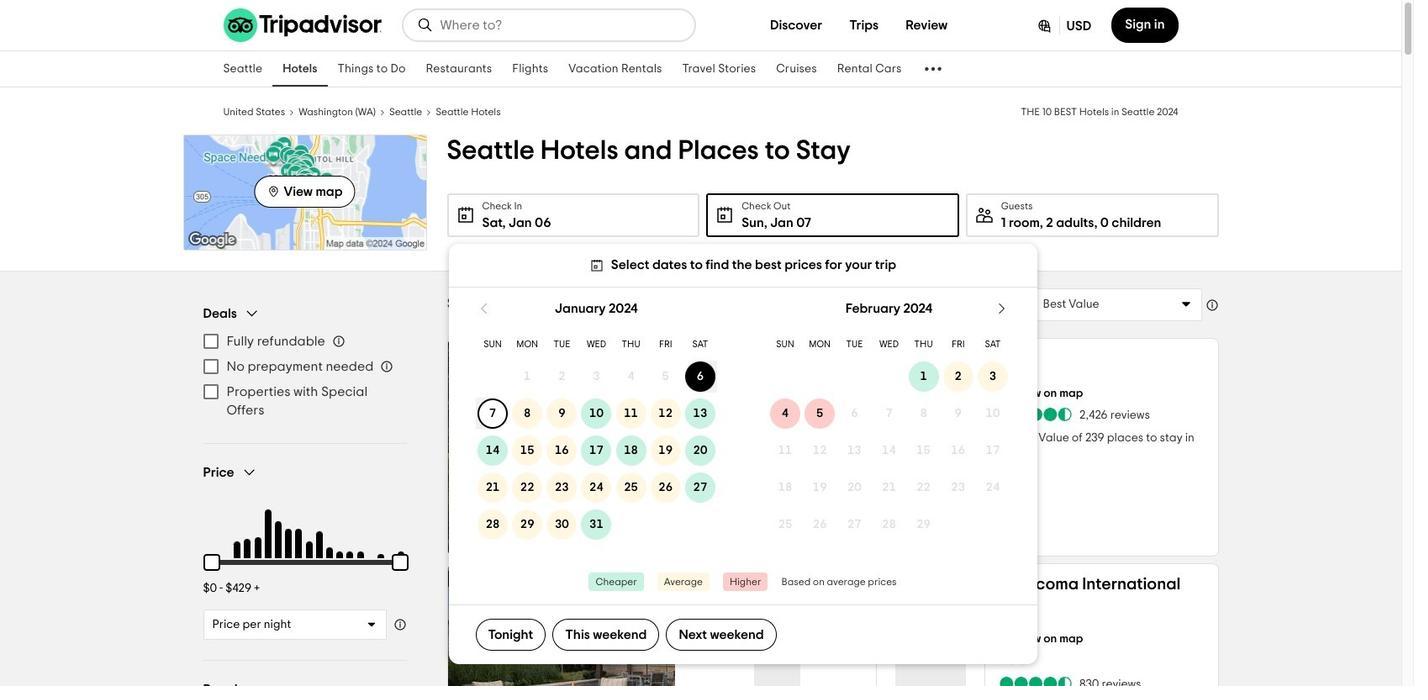 Task type: describe. For each thing, give the bounding box(es) containing it.
search image
[[417, 17, 434, 34]]

previous month image
[[476, 300, 493, 317]]

maximum price slider
[[381, 544, 419, 581]]

carousel of images figure
[[448, 339, 675, 556]]

tripadvisor image
[[223, 8, 381, 42]]

4.5 of 5 bubbles. 830 reviews element
[[999, 675, 1142, 686]]

0 vertical spatial group
[[203, 305, 407, 423]]

next month image
[[994, 300, 1011, 317]]

save to a trip image
[[641, 578, 662, 598]]

save to a trip image
[[641, 352, 662, 373]]



Task type: vqa. For each thing, say whether or not it's contained in the screenshot.
1st grid from right
yes



Task type: locate. For each thing, give the bounding box(es) containing it.
exterior th and pine image
[[448, 339, 675, 556]]

1 grid from the left
[[476, 288, 718, 544]]

1 vertical spatial group
[[193, 464, 419, 640]]

menu
[[203, 329, 407, 423]]

1 horizontal spatial grid
[[768, 288, 1011, 544]]

minimum price slider
[[193, 544, 230, 581]]

None search field
[[403, 10, 694, 40]]

0 horizontal spatial row group
[[476, 359, 718, 544]]

exterior - veranda image
[[448, 564, 675, 686]]

row
[[476, 331, 718, 359], [768, 331, 1011, 359], [476, 359, 718, 396], [768, 359, 1011, 396], [476, 396, 718, 433], [768, 396, 1011, 433], [476, 433, 718, 470], [768, 433, 1011, 470], [476, 470, 718, 507], [768, 470, 1011, 507], [476, 507, 718, 544], [768, 507, 1011, 544]]

2 grid from the left
[[768, 288, 1011, 544]]

grid
[[476, 288, 718, 544], [768, 288, 1011, 544]]

group
[[203, 305, 407, 423], [193, 464, 419, 640]]

row group
[[476, 359, 718, 544], [768, 359, 1011, 544]]

Search search field
[[440, 18, 681, 33]]

2 row group from the left
[[768, 359, 1011, 544]]

0 horizontal spatial grid
[[476, 288, 718, 544]]

4.5 of 5 bubbles. 2,426 reviews element
[[999, 406, 1151, 423]]

1 horizontal spatial row group
[[768, 359, 1011, 544]]

1 row group from the left
[[476, 359, 718, 544]]



